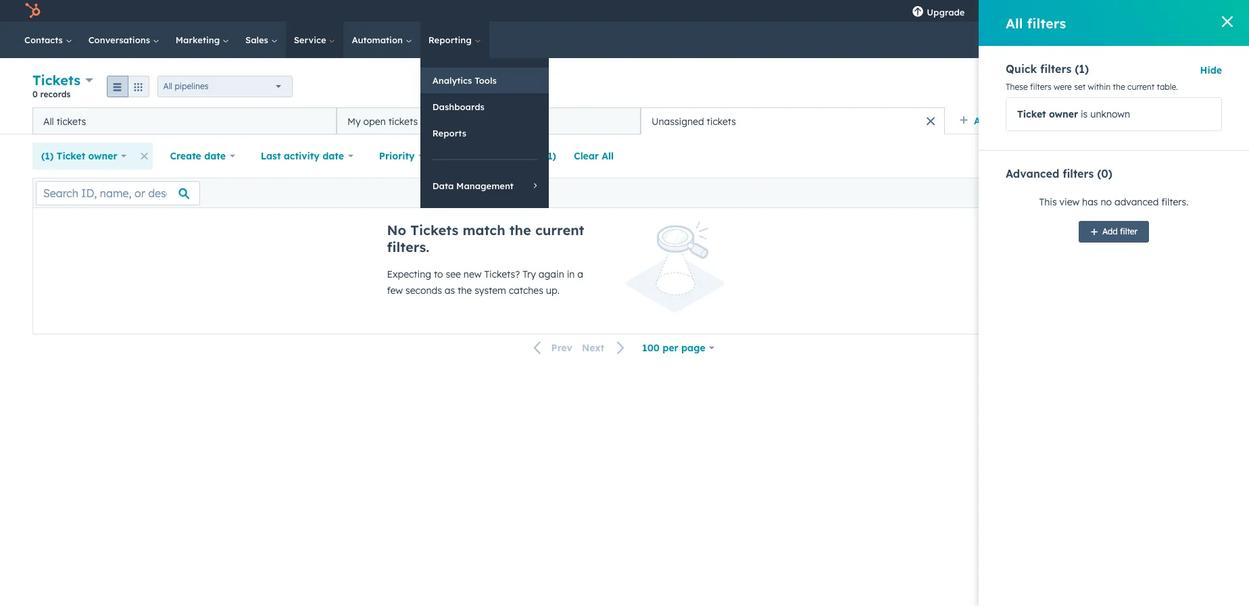 Task type: locate. For each thing, give the bounding box(es) containing it.
quick filters (1)
[[1006, 62, 1089, 76]]

owner left is
[[1049, 108, 1078, 120]]

calling icon image
[[984, 5, 996, 18]]

2 horizontal spatial the
[[1113, 82, 1126, 92]]

1 horizontal spatial view
[[1060, 196, 1080, 208]]

last activity date button
[[252, 143, 362, 170]]

1 tickets from the left
[[57, 115, 86, 127]]

new
[[464, 268, 482, 281]]

unknown
[[1091, 108, 1131, 120]]

reporting
[[429, 34, 474, 45]]

1 vertical spatial owner
[[88, 150, 117, 162]]

0 vertical spatial current
[[1128, 82, 1155, 92]]

create for create ticket
[[1157, 81, 1182, 92]]

filters. up expecting on the left of page
[[387, 239, 429, 256]]

view left has
[[1060, 196, 1080, 208]]

1 horizontal spatial advanced
[[1006, 167, 1060, 181]]

tickets
[[32, 72, 81, 89], [411, 222, 459, 239]]

0 horizontal spatial the
[[458, 285, 472, 297]]

data
[[433, 181, 454, 191]]

filters inside "advanced filters (1)" button
[[514, 150, 541, 162]]

notifications image
[[1086, 6, 1098, 18]]

the inside no tickets match the current filters.
[[510, 222, 531, 239]]

search button
[[1214, 28, 1237, 51]]

create for create date
[[170, 150, 201, 162]]

1 vertical spatial tickets
[[411, 222, 459, 239]]

create inside button
[[1157, 81, 1182, 92]]

filters for these filters were set within the current table.
[[1030, 82, 1052, 92]]

clear all
[[574, 150, 614, 162]]

edit columns
[[1156, 188, 1205, 198]]

add view (3/5)
[[974, 115, 1044, 127]]

menu
[[903, 0, 1233, 22]]

3 tickets from the left
[[707, 115, 736, 127]]

advanced
[[464, 150, 511, 162], [1006, 167, 1060, 181]]

2 horizontal spatial (1)
[[1075, 62, 1089, 76]]

all for all tickets
[[43, 115, 54, 127]]

automation link
[[344, 22, 420, 58]]

1 vertical spatial ticket
[[57, 150, 85, 162]]

apoptosis studios 2 button
[[1106, 0, 1232, 22]]

data management link
[[420, 173, 549, 199]]

view inside add view (3/5) popup button
[[996, 115, 1018, 127]]

all left views
[[1070, 115, 1082, 127]]

owner inside popup button
[[88, 150, 117, 162]]

help image
[[1041, 6, 1053, 18]]

tickets inside popup button
[[32, 72, 81, 89]]

(1) inside button
[[544, 150, 556, 162]]

advanced for advanced filters (0)
[[1006, 167, 1060, 181]]

2 horizontal spatial tickets
[[707, 115, 736, 127]]

0 vertical spatial view
[[996, 115, 1018, 127]]

advanced inside button
[[464, 150, 511, 162]]

1 vertical spatial add
[[1103, 227, 1118, 237]]

is
[[1081, 108, 1088, 120]]

owner up the "search id, name, or description" search field
[[88, 150, 117, 162]]

0 horizontal spatial tickets
[[32, 72, 81, 89]]

last activity date
[[261, 150, 344, 162]]

pagination navigation
[[526, 339, 634, 357]]

(1) up set
[[1075, 62, 1089, 76]]

tickets banner
[[32, 70, 1217, 108]]

1 horizontal spatial tickets
[[411, 222, 459, 239]]

0 horizontal spatial add
[[974, 115, 993, 127]]

0 vertical spatial advanced
[[464, 150, 511, 162]]

menu item
[[975, 0, 977, 22]]

0 horizontal spatial advanced
[[464, 150, 511, 162]]

1 horizontal spatial filters.
[[1162, 196, 1189, 208]]

1 horizontal spatial tickets
[[389, 115, 418, 127]]

all
[[1006, 15, 1023, 31], [163, 81, 172, 91], [1070, 115, 1082, 127], [43, 115, 54, 127], [602, 150, 614, 162]]

tickets down records
[[57, 115, 86, 127]]

tickets inside button
[[57, 115, 86, 127]]

no
[[387, 222, 407, 239]]

contacts
[[24, 34, 65, 45]]

search image
[[1221, 35, 1231, 45]]

1 horizontal spatial create
[[1157, 81, 1182, 92]]

ticket down all tickets
[[57, 150, 85, 162]]

filters for advanced filters (1)
[[514, 150, 541, 162]]

conversations link
[[80, 22, 168, 58]]

analytics tools link
[[420, 68, 549, 93]]

current left table. on the right
[[1128, 82, 1155, 92]]

ticket down actions
[[1018, 108, 1046, 120]]

100
[[642, 342, 660, 354]]

(1) inside popup button
[[41, 150, 54, 162]]

0 vertical spatial add
[[974, 115, 993, 127]]

view for (3/5)
[[996, 115, 1018, 127]]

1 horizontal spatial owner
[[1049, 108, 1078, 120]]

the right within at the right top of the page
[[1113, 82, 1126, 92]]

import button
[[1087, 76, 1137, 98]]

0 horizontal spatial view
[[996, 115, 1018, 127]]

0 horizontal spatial (1)
[[41, 150, 54, 162]]

0 vertical spatial owner
[[1049, 108, 1078, 120]]

0 vertical spatial filters.
[[1162, 196, 1189, 208]]

0 horizontal spatial filters.
[[387, 239, 429, 256]]

0 vertical spatial ticket
[[1018, 108, 1046, 120]]

filters. inside no tickets match the current filters.
[[387, 239, 429, 256]]

2 vertical spatial the
[[458, 285, 472, 297]]

all left pipelines
[[163, 81, 172, 91]]

filters. right the advanced
[[1162, 196, 1189, 208]]

tickets button
[[32, 70, 93, 90]]

add left filter
[[1103, 227, 1118, 237]]

(1) left clear
[[544, 150, 556, 162]]

hide
[[1201, 64, 1222, 76]]

1 vertical spatial advanced
[[1006, 167, 1060, 181]]

(3/5)
[[1021, 115, 1044, 127]]

1 horizontal spatial (1)
[[544, 150, 556, 162]]

edit columns button
[[1147, 184, 1214, 202]]

actions
[[1031, 81, 1059, 92]]

1 vertical spatial create
[[170, 150, 201, 162]]

owner
[[1049, 108, 1078, 120], [88, 150, 117, 162]]

tickets for unassigned tickets
[[707, 115, 736, 127]]

0 horizontal spatial ticket
[[57, 150, 85, 162]]

dashboards link
[[420, 94, 549, 120]]

view left (3/5)
[[996, 115, 1018, 127]]

add
[[974, 115, 993, 127], [1103, 227, 1118, 237]]

unassigned tickets button
[[641, 108, 945, 135]]

prev
[[551, 342, 573, 354]]

tickets right unassigned at right top
[[707, 115, 736, 127]]

0 vertical spatial create
[[1157, 81, 1182, 92]]

1 horizontal spatial add
[[1103, 227, 1118, 237]]

upgrade
[[927, 7, 965, 18]]

create inside popup button
[[170, 150, 201, 162]]

no
[[1101, 196, 1112, 208]]

clear
[[574, 150, 599, 162]]

menu containing apoptosis studios 2
[[903, 0, 1233, 22]]

table.
[[1157, 82, 1178, 92]]

0 horizontal spatial owner
[[88, 150, 117, 162]]

current up again
[[535, 222, 585, 239]]

all right calling icon
[[1006, 15, 1023, 31]]

0 horizontal spatial create
[[170, 150, 201, 162]]

match
[[463, 222, 505, 239]]

create ticket
[[1157, 81, 1206, 92]]

(1)
[[1075, 62, 1089, 76], [41, 150, 54, 162], [544, 150, 556, 162]]

1 horizontal spatial the
[[510, 222, 531, 239]]

data management
[[433, 181, 514, 191]]

create date button
[[161, 143, 244, 170]]

(1) down all tickets
[[41, 150, 54, 162]]

ticket
[[1184, 81, 1206, 92]]

all right clear
[[602, 150, 614, 162]]

1 horizontal spatial ticket
[[1018, 108, 1046, 120]]

1 vertical spatial current
[[535, 222, 585, 239]]

0 vertical spatial the
[[1113, 82, 1126, 92]]

1 vertical spatial view
[[1060, 196, 1080, 208]]

date
[[204, 150, 226, 162], [323, 150, 344, 162]]

add inside add view (3/5) popup button
[[974, 115, 993, 127]]

date down all tickets button
[[204, 150, 226, 162]]

next
[[582, 342, 605, 354]]

2 date from the left
[[323, 150, 344, 162]]

per
[[663, 342, 679, 354]]

create down all tickets button
[[170, 150, 201, 162]]

this view has no advanced filters.
[[1040, 196, 1189, 208]]

advanced up this
[[1006, 167, 1060, 181]]

1 vertical spatial the
[[510, 222, 531, 239]]

group
[[107, 75, 149, 97]]

filters. for this view has no advanced filters.
[[1162, 196, 1189, 208]]

were
[[1054, 82, 1072, 92]]

1 vertical spatial filters.
[[387, 239, 429, 256]]

priority
[[379, 150, 415, 162]]

0 horizontal spatial date
[[204, 150, 226, 162]]

tickets right open
[[389, 115, 418, 127]]

the right as
[[458, 285, 472, 297]]

filters for advanced filters (0)
[[1063, 167, 1094, 181]]

all down 0 records
[[43, 115, 54, 127]]

0 records
[[32, 89, 71, 99]]

group inside tickets banner
[[107, 75, 149, 97]]

settings image
[[1064, 6, 1076, 18]]

create left ticket
[[1157, 81, 1182, 92]]

advanced down reports link
[[464, 150, 511, 162]]

0 vertical spatial tickets
[[32, 72, 81, 89]]

1 horizontal spatial date
[[323, 150, 344, 162]]

(1) for quick filters (1)
[[1075, 62, 1089, 76]]

add left (3/5)
[[974, 115, 993, 127]]

current
[[1128, 82, 1155, 92], [535, 222, 585, 239]]

sales link
[[237, 22, 286, 58]]

tickets right the no
[[411, 222, 459, 239]]

all inside popup button
[[163, 81, 172, 91]]

(1) ticket owner button
[[32, 143, 135, 170]]

tara schultz image
[[1115, 5, 1127, 17]]

tickets up records
[[32, 72, 81, 89]]

up.
[[546, 285, 560, 297]]

the right match
[[510, 222, 531, 239]]

the
[[1113, 82, 1126, 92], [510, 222, 531, 239], [458, 285, 472, 297]]

date right activity at left top
[[323, 150, 344, 162]]

calling icon button
[[979, 2, 1002, 20]]

0 horizontal spatial tickets
[[57, 115, 86, 127]]

0 horizontal spatial current
[[535, 222, 585, 239]]

all pipelines button
[[157, 75, 292, 97]]

tickets inside no tickets match the current filters.
[[411, 222, 459, 239]]

add inside add filter 'button'
[[1103, 227, 1118, 237]]



Task type: describe. For each thing, give the bounding box(es) containing it.
1 horizontal spatial current
[[1128, 82, 1155, 92]]

these
[[1006, 82, 1028, 92]]

100 per page button
[[634, 335, 724, 362]]

no tickets match the current filters.
[[387, 222, 585, 256]]

dashboards
[[433, 101, 485, 112]]

current inside no tickets match the current filters.
[[535, 222, 585, 239]]

add filter button
[[1079, 221, 1149, 243]]

tickets for all tickets
[[57, 115, 86, 127]]

to
[[434, 268, 443, 281]]

reporting link
[[420, 22, 489, 58]]

reporting menu
[[420, 58, 549, 208]]

close image
[[1222, 16, 1233, 27]]

ticket owner is unknown
[[1018, 108, 1131, 120]]

conversations
[[88, 34, 153, 45]]

reports link
[[420, 120, 549, 146]]

hubspot link
[[16, 3, 51, 19]]

see
[[446, 268, 461, 281]]

view for has
[[1060, 196, 1080, 208]]

advanced
[[1115, 196, 1159, 208]]

analytics tools
[[433, 75, 497, 86]]

expecting to see new tickets? try again in a few seconds as the system catches up.
[[387, 268, 583, 297]]

add for add filter
[[1103, 227, 1118, 237]]

this
[[1040, 196, 1057, 208]]

(1) ticket owner
[[41, 150, 117, 162]]

again
[[539, 268, 564, 281]]

all for all filters
[[1006, 15, 1023, 31]]

advanced filters (0)
[[1006, 167, 1113, 181]]

records
[[40, 89, 71, 99]]

unassigned tickets
[[652, 115, 736, 127]]

analytics
[[433, 75, 472, 86]]

in
[[567, 268, 575, 281]]

reports
[[433, 128, 467, 139]]

Search ID, name, or description search field
[[36, 181, 200, 205]]

service link
[[286, 22, 344, 58]]

all for all views
[[1070, 115, 1082, 127]]

columns
[[1173, 188, 1205, 198]]

marketing
[[176, 34, 222, 45]]

edit
[[1156, 188, 1171, 198]]

within
[[1088, 82, 1111, 92]]

add view (3/5) button
[[951, 108, 1061, 135]]

actions button
[[1020, 76, 1079, 98]]

advanced for advanced filters (1)
[[464, 150, 511, 162]]

contacts link
[[16, 22, 80, 58]]

apoptosis
[[1129, 5, 1171, 16]]

filters. for no tickets match the current filters.
[[387, 239, 429, 256]]

a
[[578, 268, 583, 281]]

2
[[1207, 5, 1212, 16]]

hubspot image
[[24, 3, 41, 19]]

studios
[[1173, 5, 1204, 16]]

page
[[682, 342, 706, 354]]

ticket inside popup button
[[57, 150, 85, 162]]

last
[[261, 150, 281, 162]]

catches
[[509, 285, 544, 297]]

tickets?
[[484, 268, 520, 281]]

these filters were set within the current table.
[[1006, 82, 1178, 92]]

marketplaces image
[[1012, 6, 1025, 18]]

filters for quick filters (1)
[[1041, 62, 1072, 76]]

create date
[[170, 150, 226, 162]]

my open tickets
[[348, 115, 418, 127]]

marketplaces button
[[1004, 0, 1033, 22]]

add for add view (3/5)
[[974, 115, 993, 127]]

filter
[[1120, 227, 1138, 237]]

notifications button
[[1081, 0, 1104, 22]]

has
[[1083, 196, 1098, 208]]

create ticket button
[[1145, 76, 1217, 98]]

all tickets button
[[32, 108, 337, 135]]

add filter
[[1103, 227, 1138, 237]]

all tickets
[[43, 115, 86, 127]]

seconds
[[406, 285, 442, 297]]

(0)
[[1098, 167, 1113, 181]]

all for all pipelines
[[163, 81, 172, 91]]

the inside expecting to see new tickets? try again in a few seconds as the system catches up.
[[458, 285, 472, 297]]

Search HubSpot search field
[[1060, 28, 1225, 51]]

export
[[1105, 188, 1130, 198]]

advanced filters (1) button
[[441, 143, 565, 170]]

all views link
[[1061, 108, 1120, 135]]

set
[[1075, 82, 1086, 92]]

settings link
[[1061, 4, 1078, 18]]

try
[[523, 268, 536, 281]]

service
[[294, 34, 329, 45]]

import
[[1098, 81, 1126, 92]]

2 tickets from the left
[[389, 115, 418, 127]]

0
[[32, 89, 38, 99]]

as
[[445, 285, 455, 297]]

all filters
[[1006, 15, 1066, 31]]

1 date from the left
[[204, 150, 226, 162]]

filters for all filters
[[1027, 15, 1066, 31]]

management
[[456, 181, 514, 191]]

all pipelines
[[163, 81, 209, 91]]

automation
[[352, 34, 406, 45]]

few
[[387, 285, 403, 297]]

hide button
[[1201, 62, 1222, 78]]

system
[[475, 285, 506, 297]]

marketing link
[[168, 22, 237, 58]]

unassigned
[[652, 115, 704, 127]]

expecting
[[387, 268, 431, 281]]

my open tickets button
[[337, 108, 641, 135]]

pipelines
[[175, 81, 209, 91]]

(1) for advanced filters (1)
[[544, 150, 556, 162]]

tools
[[475, 75, 497, 86]]

upgrade image
[[912, 6, 925, 18]]



Task type: vqa. For each thing, say whether or not it's contained in the screenshot.
Discard button
no



